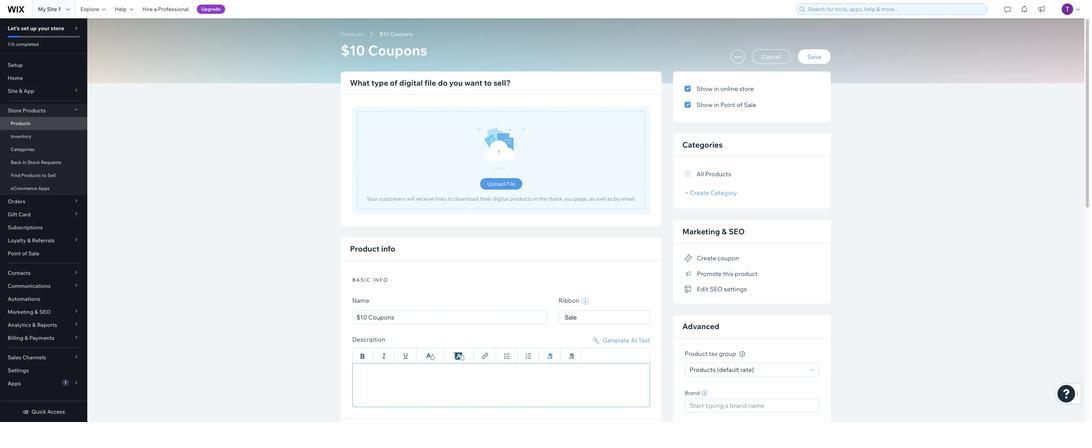 Task type: locate. For each thing, give the bounding box(es) containing it.
0 vertical spatial marketing
[[683, 227, 720, 237]]

0 horizontal spatial categories
[[11, 147, 35, 152]]

& up "coupon"
[[722, 227, 727, 237]]

0 vertical spatial show
[[697, 85, 713, 93]]

+ create category
[[685, 189, 737, 197]]

coupons
[[390, 31, 413, 38], [368, 42, 427, 59]]

apps down settings
[[8, 381, 21, 388]]

1 vertical spatial coupons
[[368, 42, 427, 59]]

show for show in online store
[[697, 85, 713, 93]]

orders button
[[0, 195, 87, 208]]

0 horizontal spatial store
[[51, 25, 64, 32]]

2 show from the top
[[697, 101, 713, 109]]

1 right my
[[58, 6, 61, 13]]

0 horizontal spatial as
[[589, 196, 595, 203]]

& inside popup button
[[32, 322, 36, 329]]

ecommerce
[[11, 186, 37, 192]]

$10 coupons
[[380, 31, 413, 38], [341, 42, 427, 59]]

subscriptions
[[8, 224, 43, 231]]

product left tax
[[685, 351, 708, 358]]

seo right edit
[[710, 286, 723, 293]]

you left page,
[[564, 196, 573, 203]]

0 vertical spatial $10
[[380, 31, 389, 38]]

& for analytics & reports popup button
[[32, 322, 36, 329]]

sidebar element
[[0, 18, 87, 423]]

0 horizontal spatial product
[[350, 244, 380, 254]]

1 vertical spatial digital
[[493, 196, 508, 203]]

point of sale
[[8, 250, 39, 257]]

1 horizontal spatial store
[[740, 85, 754, 93]]

1 horizontal spatial to
[[448, 196, 453, 203]]

1 horizontal spatial as
[[607, 196, 613, 203]]

0 horizontal spatial point
[[8, 250, 21, 257]]

1 horizontal spatial marketing & seo
[[683, 227, 745, 237]]

let's
[[8, 25, 20, 32]]

sales channels button
[[0, 352, 87, 365]]

& inside $10 coupons 'form'
[[722, 227, 727, 237]]

0 horizontal spatial to
[[42, 173, 46, 178]]

2 as from the left
[[607, 196, 613, 203]]

find products to sell link
[[0, 169, 87, 182]]

point inside sidebar element
[[8, 250, 21, 257]]

back in stock requests
[[11, 160, 61, 165]]

store right your
[[51, 25, 64, 32]]

info right the 'basic'
[[373, 277, 388, 283]]

1 horizontal spatial products link
[[337, 30, 367, 38]]

to left sell
[[42, 173, 46, 178]]

apps down find products to sell link
[[38, 186, 50, 192]]

1 vertical spatial 1
[[64, 381, 66, 386]]

generate ai text
[[603, 337, 650, 345]]

promote coupon image
[[685, 255, 693, 262]]

show in point of sale
[[697, 101, 756, 109]]

1 vertical spatial apps
[[8, 381, 21, 388]]

home
[[8, 75, 23, 82]]

in left online
[[714, 85, 719, 93]]

category
[[711, 189, 737, 197]]

subscriptions link
[[0, 221, 87, 234]]

access
[[47, 409, 65, 416]]

sale down show in online store
[[744, 101, 756, 109]]

categories down inventory
[[11, 147, 35, 152]]

0 vertical spatial seo
[[729, 227, 745, 237]]

analytics & reports
[[8, 322, 57, 329]]

2 vertical spatial sale
[[565, 314, 577, 321]]

in for point
[[714, 101, 719, 109]]

1 horizontal spatial product
[[685, 351, 708, 358]]

digital left the "file"
[[399, 78, 423, 88]]

setup link
[[0, 59, 87, 72]]

payments
[[29, 335, 54, 342]]

text
[[639, 337, 650, 345]]

0 vertical spatial you
[[449, 78, 463, 88]]

generate
[[603, 337, 630, 345]]

1 vertical spatial of
[[737, 101, 743, 109]]

point down loyalty
[[8, 250, 21, 257]]

settings
[[8, 368, 29, 375]]

0 horizontal spatial digital
[[399, 78, 423, 88]]

create coupon button
[[685, 253, 739, 264]]

show left online
[[697, 85, 713, 93]]

sell?
[[494, 78, 511, 88]]

1 horizontal spatial of
[[390, 78, 398, 88]]

seo
[[729, 227, 745, 237], [710, 286, 723, 293], [39, 309, 51, 316]]

site right my
[[47, 6, 57, 13]]

your customers will receive links to download their digital products in the thank you page, as well as by email.
[[367, 196, 636, 203]]

0 horizontal spatial marketing & seo
[[8, 309, 51, 316]]

by
[[614, 196, 620, 203]]

sales channels
[[8, 355, 46, 362]]

of inside the point of sale link
[[22, 250, 27, 257]]

1 down settings link
[[64, 381, 66, 386]]

product up the 'basic'
[[350, 244, 380, 254]]

all products
[[697, 170, 731, 178]]

products link
[[337, 30, 367, 38], [0, 117, 87, 130]]

0 horizontal spatial apps
[[8, 381, 21, 388]]

Search for tools, apps, help & more... field
[[806, 4, 985, 15]]

& for site & app dropdown button
[[19, 88, 22, 95]]

1 horizontal spatial you
[[564, 196, 573, 203]]

email.
[[621, 196, 636, 203]]

sale down the ribbon
[[565, 314, 577, 321]]

1 vertical spatial info
[[373, 277, 388, 283]]

marketing & seo up analytics & reports
[[8, 309, 51, 316]]

communications
[[8, 283, 51, 290]]

advanced
[[683, 322, 720, 332]]

inventory
[[11, 134, 31, 139]]

1 vertical spatial marketing & seo
[[8, 309, 51, 316]]

1 vertical spatial point
[[8, 250, 21, 257]]

2 horizontal spatial to
[[484, 78, 492, 88]]

store inside sidebar element
[[51, 25, 64, 32]]

1 horizontal spatial 1
[[64, 381, 66, 386]]

0 vertical spatial site
[[47, 6, 57, 13]]

2 vertical spatial seo
[[39, 309, 51, 316]]

of right the type
[[390, 78, 398, 88]]

to left sell?
[[484, 78, 492, 88]]

product
[[350, 244, 380, 254], [685, 351, 708, 358]]

0 vertical spatial store
[[51, 25, 64, 32]]

store
[[51, 25, 64, 32], [740, 85, 754, 93]]

cancel
[[762, 53, 781, 61]]

1 vertical spatial you
[[564, 196, 573, 203]]

info up the basic info
[[381, 244, 395, 254]]

1 vertical spatial seo
[[710, 286, 723, 293]]

find products to sell
[[11, 173, 56, 178]]

your
[[38, 25, 50, 32]]

0 vertical spatial point
[[721, 101, 736, 109]]

automations link
[[0, 293, 87, 306]]

& up analytics & reports
[[35, 309, 38, 316]]

point inside $10 coupons 'form'
[[721, 101, 736, 109]]

want
[[465, 78, 482, 88]]

site
[[47, 6, 57, 13], [8, 88, 18, 95]]

& right loyalty
[[27, 237, 31, 244]]

0 vertical spatial info
[[381, 244, 395, 254]]

& inside 'dropdown button'
[[27, 237, 31, 244]]

store right online
[[740, 85, 754, 93]]

as left 'well'
[[589, 196, 595, 203]]

2 vertical spatial of
[[22, 250, 27, 257]]

1 vertical spatial marketing
[[8, 309, 33, 316]]

1 vertical spatial products link
[[0, 117, 87, 130]]

marketing & seo inside $10 coupons 'form'
[[683, 227, 745, 237]]

1 vertical spatial create
[[697, 255, 716, 262]]

0 vertical spatial apps
[[38, 186, 50, 192]]

0 horizontal spatial marketing
[[8, 309, 33, 316]]

0 horizontal spatial $10
[[341, 42, 365, 59]]

seo up "coupon"
[[729, 227, 745, 237]]

ribbon
[[559, 297, 581, 305]]

0 vertical spatial 1
[[58, 6, 61, 13]]

0 vertical spatial marketing & seo
[[683, 227, 745, 237]]

file
[[425, 78, 436, 88]]

digital right their
[[493, 196, 508, 203]]

0 vertical spatial products link
[[337, 30, 367, 38]]

of down online
[[737, 101, 743, 109]]

1 horizontal spatial marketing
[[683, 227, 720, 237]]

apps
[[38, 186, 50, 192], [8, 381, 21, 388]]

1 show from the top
[[697, 85, 713, 93]]

1 horizontal spatial categories
[[683, 140, 723, 150]]

1 vertical spatial sale
[[28, 250, 39, 257]]

links
[[435, 196, 447, 203]]

marketing up create coupon "button"
[[683, 227, 720, 237]]

1 horizontal spatial seo
[[710, 286, 723, 293]]

site down home at the left top
[[8, 88, 18, 95]]

0 horizontal spatial site
[[8, 88, 18, 95]]

info for basic info
[[373, 277, 388, 283]]

1 vertical spatial product
[[685, 351, 708, 358]]

& right billing
[[25, 335, 28, 342]]

& left reports
[[32, 322, 36, 329]]

create right + on the top of the page
[[690, 189, 709, 197]]

1 horizontal spatial point
[[721, 101, 736, 109]]

create up promote
[[697, 255, 716, 262]]

hire a professional
[[142, 6, 189, 13]]

to right "links"
[[448, 196, 453, 203]]

0 horizontal spatial of
[[22, 250, 27, 257]]

in
[[714, 85, 719, 93], [714, 101, 719, 109], [22, 160, 26, 165], [533, 196, 538, 203]]

1
[[58, 6, 61, 13], [64, 381, 66, 386]]

their
[[480, 196, 492, 203]]

as left the by
[[607, 196, 613, 203]]

settings link
[[0, 365, 87, 378]]

0 horizontal spatial sale
[[28, 250, 39, 257]]

0 horizontal spatial products link
[[0, 117, 87, 130]]

in inside 'link'
[[22, 160, 26, 165]]

0 vertical spatial to
[[484, 78, 492, 88]]

edit
[[697, 286, 709, 293]]

point down online
[[721, 101, 736, 109]]

0 vertical spatial of
[[390, 78, 398, 88]]

& left app
[[19, 88, 22, 95]]

channels
[[23, 355, 46, 362]]

0 horizontal spatial seo
[[39, 309, 51, 316]]

1 horizontal spatial $10
[[380, 31, 389, 38]]

1 vertical spatial to
[[42, 173, 46, 178]]

marketing & seo up create coupon "button"
[[683, 227, 745, 237]]

1 vertical spatial site
[[8, 88, 18, 95]]

1 vertical spatial show
[[697, 101, 713, 109]]

seo settings image
[[685, 286, 693, 293]]

info for product info
[[381, 244, 395, 254]]

quick access
[[32, 409, 65, 416]]

marketing up analytics
[[8, 309, 33, 316]]

categories up all
[[683, 140, 723, 150]]

show down show in online store
[[697, 101, 713, 109]]

in right "back"
[[22, 160, 26, 165]]

you
[[449, 78, 463, 88], [564, 196, 573, 203]]

1 vertical spatial store
[[740, 85, 754, 93]]

2 horizontal spatial of
[[737, 101, 743, 109]]

in for online
[[714, 85, 719, 93]]

of
[[390, 78, 398, 88], [737, 101, 743, 109], [22, 250, 27, 257]]

+
[[685, 189, 689, 197]]

analytics
[[8, 322, 31, 329]]

promote image
[[685, 271, 693, 278]]

sale down loyalty & referrals
[[28, 250, 39, 257]]

quick access button
[[22, 409, 65, 416]]

group
[[719, 351, 736, 358]]

loyalty
[[8, 237, 26, 244]]

billing
[[8, 335, 23, 342]]

2 horizontal spatial seo
[[729, 227, 745, 237]]

0 horizontal spatial you
[[449, 78, 463, 88]]

find
[[11, 173, 20, 178]]

you right do
[[449, 78, 463, 88]]

2 horizontal spatial sale
[[744, 101, 756, 109]]

analytics & reports button
[[0, 319, 87, 332]]

products
[[341, 31, 364, 38], [23, 107, 46, 114], [11, 121, 30, 126], [706, 170, 731, 178], [21, 173, 41, 178], [690, 367, 716, 374]]

0 vertical spatial product
[[350, 244, 380, 254]]

marketing & seo
[[683, 227, 745, 237], [8, 309, 51, 316]]

0 vertical spatial $10 coupons
[[380, 31, 413, 38]]

in down show in online store
[[714, 101, 719, 109]]

of down loyalty & referrals
[[22, 250, 27, 257]]

create
[[690, 189, 709, 197], [697, 255, 716, 262]]

seo down automations link
[[39, 309, 51, 316]]

automations
[[8, 296, 40, 303]]

site & app button
[[0, 85, 87, 98]]

loyalty & referrals button
[[0, 234, 87, 247]]



Task type: describe. For each thing, give the bounding box(es) containing it.
my site 1
[[38, 6, 61, 13]]

& for marketing & seo dropdown button
[[35, 309, 38, 316]]

type
[[371, 78, 388, 88]]

1 vertical spatial $10 coupons
[[341, 42, 427, 59]]

1/6
[[8, 41, 15, 47]]

0 vertical spatial create
[[690, 189, 709, 197]]

categories inside $10 coupons 'form'
[[683, 140, 723, 150]]

online
[[721, 85, 738, 93]]

communications button
[[0, 280, 87, 293]]

0 vertical spatial digital
[[399, 78, 423, 88]]

Start typing a brand name field
[[688, 400, 817, 413]]

in left the
[[533, 196, 538, 203]]

product for product info
[[350, 244, 380, 254]]

help
[[115, 6, 127, 13]]

to inside sidebar element
[[42, 173, 46, 178]]

& for billing & payments dropdown button
[[25, 335, 28, 342]]

categories inside sidebar element
[[11, 147, 35, 152]]

product
[[735, 270, 758, 278]]

products link inside $10 coupons 'form'
[[337, 30, 367, 38]]

0 vertical spatial coupons
[[390, 31, 413, 38]]

card
[[18, 211, 31, 218]]

product for product tax group
[[685, 351, 708, 358]]

completed
[[16, 41, 39, 47]]

product tax group
[[685, 351, 738, 358]]

cancel button
[[752, 49, 791, 64]]

what type of digital file do you want to sell?
[[350, 78, 511, 88]]

save button
[[798, 49, 831, 64]]

setup
[[8, 62, 23, 69]]

1 horizontal spatial digital
[[493, 196, 508, 203]]

description
[[352, 336, 385, 344]]

inventory link
[[0, 130, 87, 143]]

referrals
[[32, 237, 55, 244]]

save
[[808, 53, 822, 61]]

create coupon
[[697, 255, 739, 262]]

tax
[[709, 351, 718, 358]]

upload
[[487, 181, 505, 188]]

up
[[30, 25, 37, 32]]

promote
[[697, 270, 722, 278]]

receive
[[416, 196, 434, 203]]

products inside popup button
[[23, 107, 46, 114]]

requests
[[41, 160, 61, 165]]

1 horizontal spatial apps
[[38, 186, 50, 192]]

sell
[[47, 173, 56, 178]]

my
[[38, 6, 46, 13]]

rate)
[[741, 367, 754, 374]]

explore
[[80, 6, 99, 13]]

show for show in point of sale
[[697, 101, 713, 109]]

set
[[21, 25, 29, 32]]

store products button
[[0, 104, 87, 117]]

all
[[697, 170, 704, 178]]

marketing inside dropdown button
[[8, 309, 33, 316]]

1 as from the left
[[589, 196, 595, 203]]

basic
[[352, 277, 371, 283]]

quick
[[32, 409, 46, 416]]

create inside "button"
[[697, 255, 716, 262]]

site inside dropdown button
[[8, 88, 18, 95]]

categories link
[[0, 143, 87, 156]]

in for stock
[[22, 160, 26, 165]]

upgrade
[[201, 6, 221, 12]]

basic info
[[352, 277, 388, 283]]

edit seo settings
[[697, 286, 747, 293]]

2 vertical spatial to
[[448, 196, 453, 203]]

stock
[[27, 160, 40, 165]]

info tooltip image
[[740, 352, 745, 358]]

seo inside button
[[710, 286, 723, 293]]

well
[[596, 196, 606, 203]]

$10 coupons form
[[87, 18, 1090, 423]]

edit seo settings button
[[685, 284, 747, 295]]

billing & payments button
[[0, 332, 87, 345]]

do
[[438, 78, 448, 88]]

help button
[[110, 0, 138, 18]]

1 inside sidebar element
[[64, 381, 66, 386]]

products
[[510, 196, 532, 203]]

gift card button
[[0, 208, 87, 221]]

promote this product button
[[685, 269, 758, 280]]

gift
[[8, 211, 17, 218]]

+ create category button
[[685, 189, 737, 197]]

Add a product name text field
[[352, 311, 547, 325]]

will
[[407, 196, 415, 203]]

upload file
[[487, 181, 515, 188]]

store inside $10 coupons 'form'
[[740, 85, 754, 93]]

0 horizontal spatial 1
[[58, 6, 61, 13]]

1 horizontal spatial site
[[47, 6, 57, 13]]

loyalty & referrals
[[8, 237, 55, 244]]

1 vertical spatial $10
[[341, 42, 365, 59]]

products (default rate)
[[690, 367, 754, 374]]

orders
[[8, 198, 25, 205]]

marketing inside $10 coupons 'form'
[[683, 227, 720, 237]]

upload file button
[[480, 178, 522, 190]]

contacts
[[8, 270, 31, 277]]

download
[[454, 196, 479, 203]]

show in online store
[[697, 85, 754, 93]]

professional
[[158, 6, 189, 13]]

marketing & seo inside dropdown button
[[8, 309, 51, 316]]

ai
[[631, 337, 637, 345]]

customers
[[379, 196, 406, 203]]

contacts button
[[0, 267, 87, 280]]

site & app
[[8, 88, 34, 95]]

billing & payments
[[8, 335, 54, 342]]

sales
[[8, 355, 21, 362]]

this
[[723, 270, 734, 278]]

app
[[24, 88, 34, 95]]

& for loyalty & referrals 'dropdown button' on the left
[[27, 237, 31, 244]]

name
[[352, 297, 369, 305]]

store products
[[8, 107, 46, 114]]

back
[[11, 160, 21, 165]]

false text field
[[352, 364, 650, 408]]

1 horizontal spatial sale
[[565, 314, 577, 321]]

upgrade button
[[197, 5, 225, 14]]

0 vertical spatial sale
[[744, 101, 756, 109]]

sale inside sidebar element
[[28, 250, 39, 257]]

generate ai text button
[[591, 336, 650, 345]]

seo inside dropdown button
[[39, 309, 51, 316]]

the
[[539, 196, 547, 203]]

ecommerce apps
[[11, 186, 50, 192]]



